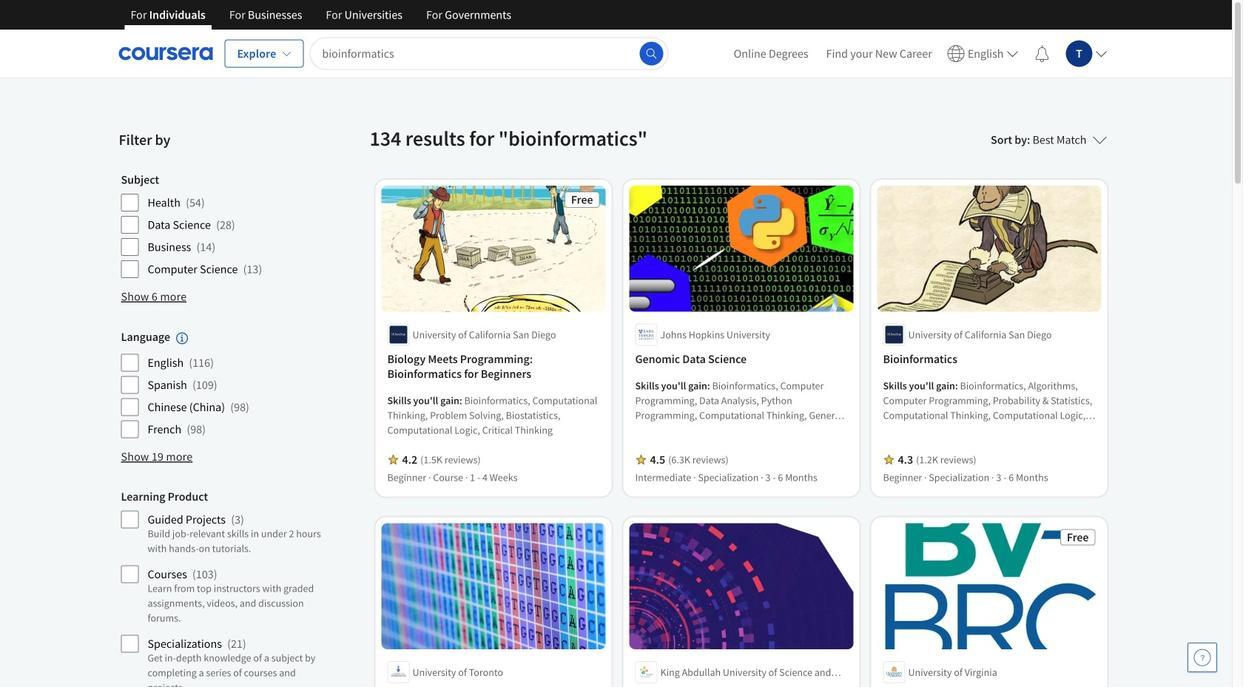 Task type: vqa. For each thing, say whether or not it's contained in the screenshot.
English's English
no



Task type: describe. For each thing, give the bounding box(es) containing it.
information about this filter group image
[[176, 333, 188, 344]]

help center image
[[1194, 649, 1212, 667]]

3 group from the top
[[121, 490, 332, 688]]

What do you want to learn? text field
[[310, 37, 669, 70]]

banner navigation
[[119, 0, 524, 41]]

1 group from the top
[[121, 173, 332, 282]]



Task type: locate. For each thing, give the bounding box(es) containing it.
coursera image
[[119, 42, 213, 66]]

2 group from the top
[[121, 329, 332, 442]]

None search field
[[310, 37, 669, 70]]

(4.3 stars) element
[[898, 453, 914, 467]]

(4.5 stars) element
[[650, 453, 666, 467]]

2 vertical spatial group
[[121, 490, 332, 688]]

group
[[121, 173, 332, 282], [121, 329, 332, 442], [121, 490, 332, 688]]

(4.2 stars) element
[[402, 453, 418, 467]]

0 vertical spatial group
[[121, 173, 332, 282]]

menu
[[725, 30, 1114, 78]]

1 vertical spatial group
[[121, 329, 332, 442]]



